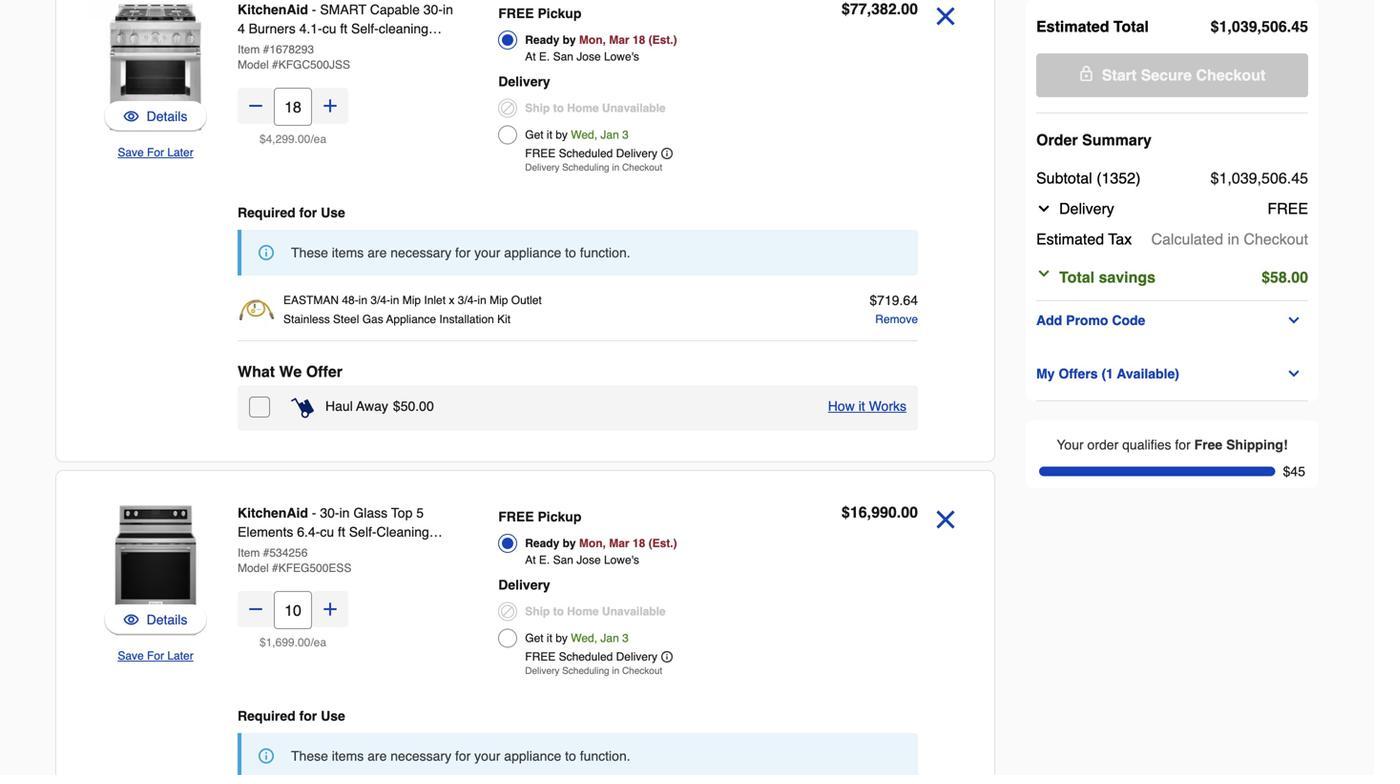 Task type: describe. For each thing, give the bounding box(es) containing it.
details for $ 16,990 .00
[[147, 613, 187, 628]]

6.4-
[[297, 525, 320, 540]]

estimated for estimated total
[[1036, 18, 1109, 35]]

summary
[[1082, 131, 1152, 149]]

these for bottommost info icon
[[291, 749, 328, 764]]

.00 for $ 1,699 .00 /ea
[[295, 637, 310, 650]]

your
[[1057, 438, 1084, 453]]

/ea for $ 77,382 .00
[[310, 133, 326, 146]]

4
[[238, 21, 245, 36]]

freestanding for $ 77,382 .00
[[344, 40, 422, 55]]

required for use for the topmost info icon
[[238, 205, 345, 220]]

use for the topmost info icon
[[321, 205, 345, 220]]

$ 4,299 .00 /ea
[[260, 133, 326, 146]]

wed, for $ 16,990 .00
[[571, 632, 597, 646]]

in inside smart capable 30-in 4 burners 4.1-cu ft self-cleaning convection oven freestanding smart gas range (stainless steel)
[[443, 2, 453, 17]]

free scheduled delivery for $ 16,990 .00
[[525, 651, 657, 664]]

calculated
[[1151, 230, 1223, 248]]

available)
[[1117, 366, 1179, 382]]

cleaning
[[379, 21, 428, 36]]

these for the topmost info icon
[[291, 245, 328, 261]]

scheduling for $ 77,382 .00
[[562, 162, 609, 173]]

48-
[[342, 294, 359, 307]]

haul away filled image
[[291, 397, 314, 420]]

eastman 48-in 3/4-in mip inlet x 3/4-in mip outlet stainless steel gas appliance installation kit
[[283, 294, 542, 326]]

ft for $ 77,382 .00
[[340, 21, 348, 36]]

4.1-
[[299, 21, 322, 36]]

elements
[[238, 525, 293, 540]]

0 vertical spatial chevron down image
[[1036, 201, 1052, 217]]

away
[[356, 399, 388, 414]]

secure
[[1141, 66, 1192, 84]]

stepper number input field with increment and decrement buttons number field for $ 77,382 .00
[[274, 88, 312, 126]]

wed, for $ 77,382 .00
[[571, 128, 597, 142]]

estimated total
[[1036, 18, 1149, 35]]

san for $ 16,990 .00
[[553, 554, 573, 567]]

savings
[[1099, 269, 1156, 286]]

tax
[[1108, 230, 1132, 248]]

top
[[391, 506, 413, 521]]

remove
[[875, 313, 918, 326]]

outlet
[[511, 294, 542, 307]]

appliance
[[386, 313, 436, 326]]

$45
[[1283, 464, 1305, 480]]

chevron down image inside add promo code link
[[1287, 313, 1302, 328]]

total savings
[[1059, 269, 1156, 286]]

subtotal
[[1036, 169, 1092, 187]]

how
[[828, 399, 855, 414]]

(stainless inside smart capable 30-in 4 burners 4.1-cu ft self-cleaning convection oven freestanding smart gas range (stainless steel)
[[348, 59, 407, 74]]

2 3/4- from the left
[[458, 294, 478, 307]]

2 required from the top
[[238, 709, 296, 724]]

jan for $ 16,990 .00
[[601, 632, 619, 646]]

steel) inside 30-in glass top 5 elements 6.4-cu ft self-cleaning convection oven freestanding electric range (stainless steel)
[[391, 563, 425, 578]]

1,699
[[266, 637, 295, 650]]

5
[[416, 506, 424, 521]]

steel
[[333, 313, 359, 326]]

item #534256 model #kfeg500ess
[[238, 547, 352, 575]]

glass
[[353, 506, 388, 521]]

1 3/4- from the left
[[371, 294, 390, 307]]

installation
[[439, 313, 494, 326]]

ready for $ 16,990 .00
[[525, 537, 559, 551]]

2 appliance from the top
[[504, 749, 561, 764]]

plus image
[[321, 96, 340, 115]]

get it by wed, jan 3 for $ 16,990 .00
[[525, 632, 629, 646]]

we
[[279, 363, 302, 381]]

promo
[[1066, 313, 1108, 328]]

info image
[[661, 148, 673, 159]]

order summary
[[1036, 131, 1152, 149]]

.00 for $ 77,382 .00
[[897, 0, 918, 18]]

start
[[1102, 66, 1137, 84]]

plus image
[[321, 600, 340, 619]]

3 for $ 77,382 .00
[[622, 128, 629, 142]]

$ 16,990 .00
[[842, 504, 918, 522]]

model for $ 77,382 .00
[[238, 58, 269, 72]]

cleaning
[[376, 525, 429, 540]]

kitchenaid - for $ 16,990 .00
[[238, 506, 320, 521]]

/ea for $ 16,990 .00
[[310, 637, 326, 650]]

how it works button
[[828, 397, 907, 416]]

capable
[[370, 2, 420, 17]]

item #1678293 model #kfgc500jss
[[238, 43, 350, 72]]

calculated in checkout
[[1151, 230, 1308, 248]]

secure image
[[1079, 66, 1094, 81]]

block image
[[498, 99, 517, 118]]

minus image
[[246, 96, 265, 115]]

these items are necessary for your appliance to function. for bottommost info icon
[[291, 749, 630, 764]]

scheduled for $ 77,382 .00
[[559, 147, 613, 160]]

kitchenaid - for $ 77,382 .00
[[238, 2, 320, 17]]

my offers (1 available)
[[1036, 366, 1179, 382]]

required for use for bottommost info icon
[[238, 709, 345, 724]]

add
[[1036, 313, 1062, 328]]

eastman
[[283, 294, 339, 307]]

#1678293
[[263, 43, 314, 56]]

what
[[238, 363, 275, 381]]

these items are necessary for your appliance to function. for the topmost info icon
[[291, 245, 630, 261]]

$ 77,382 .00
[[842, 0, 918, 18]]

burners
[[249, 21, 296, 36]]

order
[[1087, 438, 1119, 453]]

save for $ 16,990 .00
[[118, 650, 144, 663]]

77,382
[[850, 0, 897, 18]]

1 vertical spatial info image
[[661, 652, 673, 663]]

code
[[1112, 313, 1145, 328]]

convection for $ 77,382 .00
[[238, 40, 304, 55]]

details for $ 77,382 .00
[[147, 109, 187, 124]]

get for $ 77,382 .00
[[525, 128, 544, 142]]

smart capable 30-in 4 burners 4.1-cu ft self-cleaning convection oven freestanding smart gas range (stainless steel)
[[238, 2, 453, 74]]

quickview image for $ 77,382 .00
[[124, 107, 139, 126]]

convection for $ 16,990 .00
[[238, 544, 304, 559]]

1 necessary from the top
[[391, 245, 451, 261]]

chevron down image inside my offers (1 available) link
[[1287, 366, 1302, 382]]

cu for $ 77,382 .00
[[322, 21, 336, 36]]

#kfeg500ess
[[272, 562, 352, 575]]

$ 58 .00
[[1262, 269, 1308, 286]]

start secure checkout button
[[1036, 53, 1308, 97]]

checkout inside button
[[1196, 66, 1266, 84]]

it for $ 77,382 .00
[[547, 128, 552, 142]]

jan for $ 77,382 .00
[[601, 128, 619, 142]]

ship to home unavailable for $ 16,990 .00
[[525, 605, 666, 619]]

ship to home unavailable for $ 77,382 .00
[[525, 102, 666, 115]]

ft for $ 16,990 .00
[[338, 525, 345, 540]]

jose for $ 16,990 .00
[[577, 554, 601, 567]]

remove button
[[875, 310, 918, 329]]

my offers (1 available) link
[[1036, 363, 1308, 386]]

works
[[869, 399, 907, 414]]

2 necessary from the top
[[391, 749, 451, 764]]

(1352)
[[1097, 169, 1141, 187]]

30- inside smart capable 30-in 4 burners 4.1-cu ft self-cleaning convection oven freestanding smart gas range (stainless steel)
[[423, 2, 443, 17]]

lowe's for $ 16,990 .00
[[604, 554, 639, 567]]

self- for $ 16,990 .00
[[349, 525, 376, 540]]

free pickup for $ 16,990 .00
[[498, 510, 582, 525]]

add promo code
[[1036, 313, 1145, 328]]

home for $ 77,382 .00
[[567, 102, 599, 115]]

item for $ 77,382 .00
[[238, 43, 260, 56]]

electric
[[238, 563, 281, 578]]

items for bottommost info icon
[[332, 749, 364, 764]]

remove item image for $ 77,382 .00
[[929, 0, 962, 32]]

free scheduled delivery for $ 77,382 .00
[[525, 147, 657, 160]]

at e. san jose lowe's for $ 16,990 .00
[[525, 554, 639, 567]]

.00 for $ 58 .00
[[1287, 269, 1308, 286]]

how it works
[[828, 399, 907, 414]]

model for $ 16,990 .00
[[238, 562, 269, 575]]

#534256
[[263, 547, 308, 560]]

self- for $ 77,382 .00
[[351, 21, 379, 36]]

your for the topmost info icon
[[474, 245, 500, 261]]

1 horizontal spatial total
[[1114, 18, 1149, 35]]

2 mip from the left
[[490, 294, 508, 307]]

subtotal (1352)
[[1036, 169, 1141, 187]]

3 for $ 16,990 .00
[[622, 632, 629, 646]]

30-in glass top 5 elements 6.4-cu ft self-cleaning convection oven freestanding electric range (stainless steel)
[[238, 506, 429, 578]]

#kfgc500jss
[[272, 58, 350, 72]]

18 for $ 77,382 .00
[[633, 33, 645, 47]]

$ 1,699 .00 /ea
[[260, 637, 326, 650]]

. for subtotal (1352)
[[1287, 169, 1291, 187]]

option group for $ 77,382 .00
[[498, 0, 763, 178]]

freestanding for $ 16,990 .00
[[344, 544, 422, 559]]

unavailable for $ 77,382 .00
[[602, 102, 666, 115]]

items for the topmost info icon
[[332, 245, 364, 261]]

kitchenaid for $ 16,990 .00
[[238, 506, 308, 521]]



Task type: locate. For each thing, give the bounding box(es) containing it.
option group for $ 16,990 .00
[[498, 504, 763, 682]]

1 vertical spatial these
[[291, 749, 328, 764]]

1 convection from the top
[[238, 40, 304, 55]]

ready by mon, mar 18 (est.) for $ 16,990 .00
[[525, 537, 677, 551]]

1 vertical spatial chevron down image
[[1287, 366, 1302, 382]]

30-
[[423, 2, 443, 17], [320, 506, 339, 521]]

2 save for later from the top
[[118, 650, 193, 663]]

1 appliance from the top
[[504, 245, 561, 261]]

0 vertical spatial san
[[553, 50, 573, 63]]

16,990
[[850, 504, 897, 522]]

2 free scheduled delivery from the top
[[525, 651, 657, 664]]

ship right block image
[[525, 102, 550, 115]]

1 vertical spatial lowe's
[[604, 554, 639, 567]]

1 vertical spatial save for later
[[118, 650, 193, 663]]

- up "4.1-" in the left of the page
[[312, 2, 316, 17]]

at
[[525, 50, 536, 63], [525, 554, 536, 567]]

2 save from the top
[[118, 650, 144, 663]]

model inside "item #1678293 model #kfgc500jss"
[[238, 58, 269, 72]]

save for later down smart capable 30-in 4 burners 4.1-cu ft self-cleaning convection oven freestanding smart gas range (stainless steel) image
[[118, 146, 193, 159]]

1 vertical spatial ship to home unavailable
[[525, 605, 666, 619]]

45 for estimated total
[[1291, 18, 1308, 35]]

1 free pickup from the top
[[498, 6, 582, 21]]

items
[[332, 245, 364, 261], [332, 749, 364, 764]]

1 for from the top
[[147, 146, 164, 159]]

0 vertical spatial 30-
[[423, 2, 443, 17]]

option group
[[498, 0, 763, 178], [498, 504, 763, 682]]

info image
[[259, 245, 274, 261], [661, 652, 673, 663], [259, 749, 274, 764]]

1 vertical spatial ft
[[338, 525, 345, 540]]

use down $ 4,299 .00 /ea
[[321, 205, 345, 220]]

it for $ 16,990 .00
[[547, 632, 552, 646]]

haul away $ 50 .00
[[325, 399, 434, 414]]

smart
[[320, 2, 366, 17]]

2 45 from the top
[[1291, 169, 1308, 187]]

details button
[[104, 101, 207, 132], [124, 107, 187, 126], [104, 605, 207, 636], [124, 611, 187, 630]]

1 vertical spatial wed,
[[571, 632, 597, 646]]

0 vertical spatial pickup
[[538, 6, 582, 21]]

scheduling for $ 16,990 .00
[[562, 666, 609, 677]]

0 vertical spatial free pickup
[[498, 6, 582, 21]]

later down smart capable 30-in 4 burners 4.1-cu ft self-cleaning convection oven freestanding smart gas range (stainless steel) image
[[167, 146, 193, 159]]

1 free scheduled delivery from the top
[[525, 147, 657, 160]]

details left minus image
[[147, 109, 187, 124]]

1 required from the top
[[238, 205, 296, 220]]

Stepper number input field with increment and decrement buttons number field
[[274, 88, 312, 126], [274, 592, 312, 630]]

3/4-
[[371, 294, 390, 307], [458, 294, 478, 307]]

1 vertical spatial kitchenaid -
[[238, 506, 320, 521]]

1 vertical spatial e.
[[539, 554, 550, 567]]

what we offer
[[238, 363, 343, 381]]

required down the 4,299
[[238, 205, 296, 220]]

2 details from the top
[[147, 613, 187, 628]]

1 vertical spatial cu
[[320, 525, 334, 540]]

unavailable for $ 16,990 .00
[[602, 605, 666, 619]]

1 details from the top
[[147, 109, 187, 124]]

2 san from the top
[[553, 554, 573, 567]]

0 vertical spatial your
[[474, 245, 500, 261]]

free
[[1194, 438, 1223, 453]]

1 vertical spatial pickup
[[538, 510, 582, 525]]

1 vertical spatial mon,
[[579, 537, 606, 551]]

2 - from the top
[[312, 506, 316, 521]]

1 mip from the left
[[402, 294, 421, 307]]

gas down #1678293
[[277, 59, 301, 74]]

cu inside 30-in glass top 5 elements 6.4-cu ft self-cleaning convection oven freestanding electric range (stainless steel)
[[320, 525, 334, 540]]

ready by mon, mar 18 (est.)
[[525, 33, 677, 47], [525, 537, 677, 551]]

later down 30-in glass top 5 elements 6.4-cu ft self-cleaning convection oven freestanding electric range (stainless steel) image
[[167, 650, 193, 663]]

chevron down image
[[1036, 201, 1052, 217], [1287, 313, 1302, 328]]

total up start
[[1114, 18, 1149, 35]]

scheduling
[[562, 162, 609, 173], [562, 666, 609, 677]]

home
[[567, 102, 599, 115], [567, 605, 599, 619]]

1 vertical spatial $ 1,039,506 . 45
[[1211, 169, 1308, 187]]

0 vertical spatial oven
[[308, 40, 340, 55]]

remove item image right $ 77,382 .00
[[929, 0, 962, 32]]

(est.) for $ 77,382 .00
[[649, 33, 677, 47]]

1 3 from the top
[[622, 128, 629, 142]]

(stainless down cleaning
[[348, 59, 407, 74]]

1 vertical spatial ready by mon, mar 18 (est.)
[[525, 537, 677, 551]]

self-
[[351, 21, 379, 36], [349, 525, 376, 540]]

oven up #kfeg500ess at the bottom of the page
[[308, 544, 340, 559]]

/ea
[[310, 133, 326, 146], [310, 637, 326, 650]]

smart
[[238, 59, 273, 74]]

1 save for later from the top
[[118, 146, 193, 159]]

2 jose from the top
[[577, 554, 601, 567]]

1,039,506 up start secure checkout
[[1219, 18, 1287, 35]]

0 vertical spatial self-
[[351, 21, 379, 36]]

0 vertical spatial get
[[525, 128, 544, 142]]

1 are from the top
[[368, 245, 387, 261]]

total
[[1114, 18, 1149, 35], [1059, 269, 1095, 286]]

58
[[1270, 269, 1287, 286]]

2 mar from the top
[[609, 537, 629, 551]]

free scheduled delivery
[[525, 147, 657, 160], [525, 651, 657, 664]]

0 vertical spatial (stainless
[[348, 59, 407, 74]]

later for $ 77,382 .00
[[167, 146, 193, 159]]

1 /ea from the top
[[310, 133, 326, 146]]

remove item image
[[929, 0, 962, 32], [929, 504, 962, 536]]

order
[[1036, 131, 1078, 149]]

haul
[[325, 399, 353, 414]]

1 use from the top
[[321, 205, 345, 220]]

0 vertical spatial info image
[[259, 245, 274, 261]]

2 required for use from the top
[[238, 709, 345, 724]]

save down 30-in glass top 5 elements 6.4-cu ft self-cleaning convection oven freestanding electric range (stainless steel) image
[[118, 650, 144, 663]]

1 vertical spatial it
[[859, 399, 865, 414]]

0 vertical spatial 45
[[1291, 18, 1308, 35]]

1 ship to home unavailable from the top
[[525, 102, 666, 115]]

3/4- right x
[[458, 294, 478, 307]]

are for the topmost info icon
[[368, 245, 387, 261]]

3/4- right 48-
[[371, 294, 390, 307]]

0 vertical spatial stepper number input field with increment and decrement buttons number field
[[274, 88, 312, 126]]

1 vertical spatial scheduled
[[559, 651, 613, 664]]

delivery scheduling in checkout
[[525, 162, 662, 173], [525, 666, 662, 677]]

. for estimated total
[[1287, 18, 1291, 35]]

1 save from the top
[[118, 146, 144, 159]]

1 vertical spatial get
[[525, 632, 544, 646]]

are for bottommost info icon
[[368, 749, 387, 764]]

0 vertical spatial save for later button
[[118, 143, 193, 162]]

scheduled
[[559, 147, 613, 160], [559, 651, 613, 664]]

- for $ 77,382 .00
[[312, 2, 316, 17]]

start secure checkout
[[1102, 66, 1266, 84]]

2 oven from the top
[[308, 544, 340, 559]]

1 at from the top
[[525, 50, 536, 63]]

1,039,506 for estimated total
[[1219, 18, 1287, 35]]

1 18 from the top
[[633, 33, 645, 47]]

chevron down image down $ 58 .00
[[1287, 313, 1302, 328]]

0 vertical spatial home
[[567, 102, 599, 115]]

these items are necessary for your appliance to function.
[[291, 245, 630, 261], [291, 749, 630, 764]]

1 option group from the top
[[498, 0, 763, 178]]

1 unavailable from the top
[[602, 102, 666, 115]]

function. for the topmost info icon
[[580, 245, 630, 261]]

gas right steel
[[362, 313, 383, 326]]

ft right 6.4-
[[338, 525, 345, 540]]

/ea down plus image
[[310, 637, 326, 650]]

pickup for $ 77,382 .00
[[538, 6, 582, 21]]

ft inside 30-in glass top 5 elements 6.4-cu ft self-cleaning convection oven freestanding electric range (stainless steel)
[[338, 525, 345, 540]]

2 (est.) from the top
[[649, 537, 677, 551]]

required down '1,699'
[[238, 709, 296, 724]]

ship right block icon
[[525, 605, 550, 619]]

4,299
[[266, 133, 295, 146]]

estimated
[[1036, 18, 1109, 35], [1036, 230, 1104, 248]]

2 ready by mon, mar 18 (est.) from the top
[[525, 537, 677, 551]]

range inside smart capable 30-in 4 burners 4.1-cu ft self-cleaning convection oven freestanding smart gas range (stainless steel)
[[305, 59, 345, 74]]

save for $ 77,382 .00
[[118, 146, 144, 159]]

1 vertical spatial estimated
[[1036, 230, 1104, 248]]

kitchenaid -
[[238, 2, 320, 17], [238, 506, 320, 521]]

0 vertical spatial option group
[[498, 0, 763, 178]]

2 these items are necessary for your appliance to function. from the top
[[291, 749, 630, 764]]

ft down smart
[[340, 21, 348, 36]]

0 vertical spatial at e. san jose lowe's
[[525, 50, 639, 63]]

inlet
[[424, 294, 446, 307]]

2 vertical spatial it
[[547, 632, 552, 646]]

details left minus icon
[[147, 613, 187, 628]]

item up smart
[[238, 43, 260, 56]]

1 jose from the top
[[577, 50, 601, 63]]

necessary
[[391, 245, 451, 261], [391, 749, 451, 764]]

0 vertical spatial appliance
[[504, 245, 561, 261]]

2 your from the top
[[474, 749, 500, 764]]

30-in glass top 5 elements 6.4-cu ft self-cleaning convection oven freestanding electric range (stainless steel) image
[[87, 502, 224, 639]]

in inside 30-in glass top 5 elements 6.4-cu ft self-cleaning convection oven freestanding electric range (stainless steel)
[[339, 506, 350, 521]]

1 vertical spatial jose
[[577, 554, 601, 567]]

.
[[1287, 18, 1291, 35], [1287, 169, 1291, 187]]

mon, for $ 77,382 .00
[[579, 33, 606, 47]]

delivery scheduling in checkout for $ 16,990 .00
[[525, 666, 662, 677]]

1 vertical spatial save
[[118, 650, 144, 663]]

range inside 30-in glass top 5 elements 6.4-cu ft self-cleaning convection oven freestanding electric range (stainless steel)
[[285, 563, 324, 578]]

required for use down $ 4,299 .00 /ea
[[238, 205, 345, 220]]

get for $ 16,990 .00
[[525, 632, 544, 646]]

1 delivery scheduling in checkout from the top
[[525, 162, 662, 173]]

at for $ 16,990 .00
[[525, 554, 536, 567]]

save for later button down 30-in glass top 5 elements 6.4-cu ft self-cleaning convection oven freestanding electric range (stainless steel) image
[[118, 647, 193, 666]]

1 $ 1,039,506 . 45 from the top
[[1211, 18, 1308, 35]]

at for $ 77,382 .00
[[525, 50, 536, 63]]

0 vertical spatial total
[[1114, 18, 1149, 35]]

$719.64 remove
[[870, 293, 918, 326]]

0 vertical spatial items
[[332, 245, 364, 261]]

2 scheduled from the top
[[559, 651, 613, 664]]

30- inside 30-in glass top 5 elements 6.4-cu ft self-cleaning convection oven freestanding electric range (stainless steel)
[[320, 506, 339, 521]]

kitchenaid up elements
[[238, 506, 308, 521]]

0 vertical spatial estimated
[[1036, 18, 1109, 35]]

1,039,506 up calculated in checkout
[[1219, 169, 1287, 187]]

1 oven from the top
[[308, 40, 340, 55]]

kitchenaid - up elements
[[238, 506, 320, 521]]

use down $ 1,699 .00 /ea
[[321, 709, 345, 724]]

1 item from the top
[[238, 43, 260, 56]]

1 scheduling from the top
[[562, 162, 609, 173]]

details
[[147, 109, 187, 124], [147, 613, 187, 628]]

save for later button
[[118, 143, 193, 162], [118, 647, 193, 666]]

ft inside smart capable 30-in 4 burners 4.1-cu ft self-cleaning convection oven freestanding smart gas range (stainless steel)
[[340, 21, 348, 36]]

1 vertical spatial required for use
[[238, 709, 345, 724]]

save down smart capable 30-in 4 burners 4.1-cu ft self-cleaning convection oven freestanding smart gas range (stainless steel) image
[[118, 146, 144, 159]]

1 - from the top
[[312, 2, 316, 17]]

free pickup for $ 77,382 .00
[[498, 6, 582, 21]]

2 ship to home unavailable from the top
[[525, 605, 666, 619]]

0 vertical spatial save for later
[[118, 146, 193, 159]]

18 for $ 16,990 .00
[[633, 537, 645, 551]]

1 vertical spatial save for later button
[[118, 647, 193, 666]]

for for $ 77,382 .00
[[147, 146, 164, 159]]

gas inside eastman 48-in 3/4-in mip inlet x 3/4-in mip outlet stainless steel gas appliance installation kit
[[362, 313, 383, 326]]

45
[[1291, 18, 1308, 35], [1291, 169, 1308, 187]]

(stainless
[[348, 59, 407, 74], [328, 563, 387, 578]]

2 e. from the top
[[539, 554, 550, 567]]

shipping!
[[1226, 438, 1288, 453]]

model down '#534256'
[[238, 562, 269, 575]]

model inside item #534256 model #kfeg500ess
[[238, 562, 269, 575]]

1 1,039,506 from the top
[[1219, 18, 1287, 35]]

1 vertical spatial self-
[[349, 525, 376, 540]]

2 get from the top
[[525, 632, 544, 646]]

ship to home unavailable
[[525, 102, 666, 115], [525, 605, 666, 619]]

your for bottommost info icon
[[474, 749, 500, 764]]

$ 1,039,506 . 45 for (1352)
[[1211, 169, 1308, 187]]

1 vertical spatial 30-
[[320, 506, 339, 521]]

mar for $ 16,990 .00
[[609, 537, 629, 551]]

my
[[1036, 366, 1055, 382]]

ship for $ 77,382 .00
[[525, 102, 550, 115]]

estimated for estimated tax
[[1036, 230, 1104, 248]]

1 horizontal spatial gas
[[362, 313, 383, 326]]

- for $ 16,990 .00
[[312, 506, 316, 521]]

wed,
[[571, 128, 597, 142], [571, 632, 597, 646]]

ready by mon, mar 18 (est.) for $ 77,382 .00
[[525, 33, 677, 47]]

later
[[167, 146, 193, 159], [167, 650, 193, 663]]

30- up 6.4-
[[320, 506, 339, 521]]

stepper number input field with increment and decrement buttons number field up $ 1,699 .00 /ea
[[274, 592, 312, 630]]

0 vertical spatial convection
[[238, 40, 304, 55]]

get it by wed, jan 3 for $ 77,382 .00
[[525, 128, 629, 142]]

1 vertical spatial chevron down image
[[1287, 313, 1302, 328]]

2 /ea from the top
[[310, 637, 326, 650]]

freestanding inside 30-in glass top 5 elements 6.4-cu ft self-cleaning convection oven freestanding electric range (stainless steel)
[[344, 544, 422, 559]]

your
[[474, 245, 500, 261], [474, 749, 500, 764]]

2 vertical spatial info image
[[259, 749, 274, 764]]

it inside button
[[859, 399, 865, 414]]

range up plus icon
[[305, 59, 345, 74]]

1 home from the top
[[567, 102, 599, 115]]

oven
[[308, 40, 340, 55], [308, 544, 340, 559]]

(stainless inside 30-in glass top 5 elements 6.4-cu ft self-cleaning convection oven freestanding electric range (stainless steel)
[[328, 563, 387, 578]]

1 (est.) from the top
[[649, 33, 677, 47]]

stepper number input field with increment and decrement buttons number field for $ 16,990 .00
[[274, 592, 312, 630]]

offers
[[1059, 366, 1098, 382]]

1 vertical spatial function.
[[580, 749, 630, 764]]

2 mon, from the top
[[579, 537, 606, 551]]

2 later from the top
[[167, 650, 193, 663]]

1 at e. san jose lowe's from the top
[[525, 50, 639, 63]]

scheduled for $ 16,990 .00
[[559, 651, 613, 664]]

2 kitchenaid - from the top
[[238, 506, 320, 521]]

ready
[[525, 33, 559, 47], [525, 537, 559, 551]]

$ 1,039,506 . 45 up calculated in checkout
[[1211, 169, 1308, 187]]

1 save for later button from the top
[[118, 143, 193, 162]]

ship to home unavailable right block icon
[[525, 605, 666, 619]]

estimated up secure image
[[1036, 18, 1109, 35]]

1 vertical spatial san
[[553, 554, 573, 567]]

0 vertical spatial for
[[147, 146, 164, 159]]

2 model from the top
[[238, 562, 269, 575]]

0 vertical spatial free scheduled delivery
[[525, 147, 657, 160]]

add promo code link
[[1036, 309, 1308, 332]]

get it by wed, jan 3
[[525, 128, 629, 142], [525, 632, 629, 646]]

steel) inside smart capable 30-in 4 burners 4.1-cu ft self-cleaning convection oven freestanding smart gas range (stainless steel)
[[411, 59, 446, 74]]

kitchenaid - up "burners"
[[238, 2, 320, 17]]

2 use from the top
[[321, 709, 345, 724]]

quickview image
[[124, 107, 139, 126], [124, 611, 139, 630]]

oven inside 30-in glass top 5 elements 6.4-cu ft self-cleaning convection oven freestanding electric range (stainless steel)
[[308, 544, 340, 559]]

0 horizontal spatial total
[[1059, 269, 1095, 286]]

ship for $ 16,990 .00
[[525, 605, 550, 619]]

0 vertical spatial use
[[321, 205, 345, 220]]

smart capable 30-in 4 burners 4.1-cu ft self-cleaning convection oven freestanding smart gas range (stainless steel) image
[[87, 0, 224, 136]]

use
[[321, 205, 345, 220], [321, 709, 345, 724]]

item inside "item #1678293 model #kfgc500jss"
[[238, 43, 260, 56]]

50
[[401, 399, 415, 414]]

item inside item #534256 model #kfeg500ess
[[238, 547, 260, 560]]

cu inside smart capable 30-in 4 burners 4.1-cu ft self-cleaning convection oven freestanding smart gas range (stainless steel)
[[322, 21, 336, 36]]

home for $ 16,990 .00
[[567, 605, 599, 619]]

0 vertical spatial 18
[[633, 33, 645, 47]]

oven for $ 77,382 .00
[[308, 40, 340, 55]]

chevron down image down subtotal
[[1036, 201, 1052, 217]]

1 vertical spatial 18
[[633, 537, 645, 551]]

mar for $ 77,382 .00
[[609, 33, 629, 47]]

ship to home unavailable up info image
[[525, 102, 666, 115]]

1 freestanding from the top
[[344, 40, 422, 55]]

0 vertical spatial function.
[[580, 245, 630, 261]]

2 estimated from the top
[[1036, 230, 1104, 248]]

1 lowe's from the top
[[604, 50, 639, 63]]

oven inside smart capable 30-in 4 burners 4.1-cu ft self-cleaning convection oven freestanding smart gas range (stainless steel)
[[308, 40, 340, 55]]

$ 1,039,506 . 45 for total
[[1211, 18, 1308, 35]]

save for later button for $ 77,382 .00
[[118, 143, 193, 162]]

self- down glass
[[349, 525, 376, 540]]

2 1,039,506 from the top
[[1219, 169, 1287, 187]]

1 vertical spatial scheduling
[[562, 666, 609, 677]]

1 jan from the top
[[601, 128, 619, 142]]

convection inside 30-in glass top 5 elements 6.4-cu ft self-cleaning convection oven freestanding electric range (stainless steel)
[[238, 544, 304, 559]]

use for bottommost info icon
[[321, 709, 345, 724]]

1 horizontal spatial chevron down image
[[1287, 313, 1302, 328]]

0 vertical spatial it
[[547, 128, 552, 142]]

2 stepper number input field with increment and decrement buttons number field from the top
[[274, 592, 312, 630]]

item for $ 16,990 .00
[[238, 547, 260, 560]]

delivery
[[498, 74, 550, 89], [616, 147, 657, 160], [525, 162, 560, 173], [1059, 200, 1114, 218], [498, 578, 550, 593], [616, 651, 657, 664], [525, 666, 560, 677]]

block image
[[498, 603, 517, 622]]

these
[[291, 245, 328, 261], [291, 749, 328, 764]]

san for $ 77,382 .00
[[553, 50, 573, 63]]

get
[[525, 128, 544, 142], [525, 632, 544, 646]]

convection down elements
[[238, 544, 304, 559]]

1 vertical spatial home
[[567, 605, 599, 619]]

2 unavailable from the top
[[602, 605, 666, 619]]

1 horizontal spatial 3/4-
[[458, 294, 478, 307]]

1,039,506 for subtotal (1352)
[[1219, 169, 1287, 187]]

mip up appliance
[[402, 294, 421, 307]]

mip up kit
[[490, 294, 508, 307]]

at e. san jose lowe's
[[525, 50, 639, 63], [525, 554, 639, 567]]

1 e. from the top
[[539, 50, 550, 63]]

range down '#534256'
[[285, 563, 324, 578]]

- up 6.4-
[[312, 506, 316, 521]]

required for use
[[238, 205, 345, 220], [238, 709, 345, 724]]

2 these from the top
[[291, 749, 328, 764]]

save for later for $ 16,990 .00
[[118, 650, 193, 663]]

1 vertical spatial steel)
[[391, 563, 425, 578]]

1 function. from the top
[[580, 245, 630, 261]]

45 for subtotal (1352)
[[1291, 169, 1308, 187]]

(1
[[1102, 366, 1114, 382]]

48-in 3/4-in mip inlet x 3/4-in mip outlet stainless steel gas appliance installation kit image
[[238, 291, 276, 329]]

1 vertical spatial ready
[[525, 537, 559, 551]]

function. for bottommost info icon
[[580, 749, 630, 764]]

convection down "burners"
[[238, 40, 304, 55]]

2 free pickup from the top
[[498, 510, 582, 525]]

1 wed, from the top
[[571, 128, 597, 142]]

for down smart capable 30-in 4 burners 4.1-cu ft self-cleaning convection oven freestanding smart gas range (stainless steel) image
[[147, 146, 164, 159]]

range
[[305, 59, 345, 74], [285, 563, 324, 578]]

2 delivery scheduling in checkout from the top
[[525, 666, 662, 677]]

1 these from the top
[[291, 245, 328, 261]]

model down 4 at the left of the page
[[238, 58, 269, 72]]

chevron down image
[[1036, 266, 1052, 282], [1287, 366, 1302, 382]]

delivery scheduling in checkout for $ 77,382 .00
[[525, 162, 662, 173]]

jose for $ 77,382 .00
[[577, 50, 601, 63]]

1 get it by wed, jan 3 from the top
[[525, 128, 629, 142]]

1 vertical spatial quickview image
[[124, 611, 139, 630]]

total down estimated tax
[[1059, 269, 1095, 286]]

chevron down image up shipping!
[[1287, 366, 1302, 382]]

1 vertical spatial at
[[525, 554, 536, 567]]

2 ship from the top
[[525, 605, 550, 619]]

ready for $ 77,382 .00
[[525, 33, 559, 47]]

1 vertical spatial (stainless
[[328, 563, 387, 578]]

2 get it by wed, jan 3 from the top
[[525, 632, 629, 646]]

1 vertical spatial these items are necessary for your appliance to function.
[[291, 749, 630, 764]]

mon, for $ 16,990 .00
[[579, 537, 606, 551]]

2 ready from the top
[[525, 537, 559, 551]]

2 scheduling from the top
[[562, 666, 609, 677]]

1 vertical spatial total
[[1059, 269, 1095, 286]]

/ea down plus icon
[[310, 133, 326, 146]]

gas inside smart capable 30-in 4 burners 4.1-cu ft self-cleaning convection oven freestanding smart gas range (stainless steel)
[[277, 59, 301, 74]]

1 kitchenaid from the top
[[238, 2, 308, 17]]

2 at from the top
[[525, 554, 536, 567]]

kitchenaid up "burners"
[[238, 2, 308, 17]]

item up electric
[[238, 547, 260, 560]]

qualifies
[[1122, 438, 1171, 453]]

ft
[[340, 21, 348, 36], [338, 525, 345, 540]]

offer
[[306, 363, 343, 381]]

$719.64
[[870, 293, 918, 308]]

.00 for $ 4,299 .00 /ea
[[295, 133, 310, 146]]

(est.) for $ 16,990 .00
[[649, 537, 677, 551]]

convection inside smart capable 30-in 4 burners 4.1-cu ft self-cleaning convection oven freestanding smart gas range (stainless steel)
[[238, 40, 304, 55]]

.00 for $ 16,990 .00
[[897, 504, 918, 522]]

0 vertical spatial are
[[368, 245, 387, 261]]

0 vertical spatial unavailable
[[602, 102, 666, 115]]

kit
[[497, 313, 511, 326]]

2 lowe's from the top
[[604, 554, 639, 567]]

unavailable
[[602, 102, 666, 115], [602, 605, 666, 619]]

pickup for $ 16,990 .00
[[538, 510, 582, 525]]

e. for $ 16,990 .00
[[539, 554, 550, 567]]

0 horizontal spatial 3/4-
[[371, 294, 390, 307]]

appliance
[[504, 245, 561, 261], [504, 749, 561, 764]]

$ 1,039,506 . 45
[[1211, 18, 1308, 35], [1211, 169, 1308, 187]]

1 stepper number input field with increment and decrement buttons number field from the top
[[274, 88, 312, 126]]

2 remove item image from the top
[[929, 504, 962, 536]]

1 your from the top
[[474, 245, 500, 261]]

cu up #kfeg500ess at the bottom of the page
[[320, 525, 334, 540]]

chevron down image up add at the top
[[1036, 266, 1052, 282]]

1 vertical spatial /ea
[[310, 637, 326, 650]]

oven up #kfgc500jss
[[308, 40, 340, 55]]

(stainless up plus image
[[328, 563, 387, 578]]

2 freestanding from the top
[[344, 544, 422, 559]]

0 vertical spatial jan
[[601, 128, 619, 142]]

save for later button down smart capable 30-in 4 burners 4.1-cu ft self-cleaning convection oven freestanding smart gas range (stainless steel) image
[[118, 143, 193, 162]]

self- down smart
[[351, 21, 379, 36]]

0 vertical spatial delivery scheduling in checkout
[[525, 162, 662, 173]]

30- up cleaning
[[423, 2, 443, 17]]

1 vertical spatial necessary
[[391, 749, 451, 764]]

e. for $ 77,382 .00
[[539, 50, 550, 63]]

1,039,506
[[1219, 18, 1287, 35], [1219, 169, 1287, 187]]

0 vertical spatial required for use
[[238, 205, 345, 220]]

lowe's
[[604, 50, 639, 63], [604, 554, 639, 567]]

1 vertical spatial .
[[1287, 169, 1291, 187]]

0 vertical spatial range
[[305, 59, 345, 74]]

quickview image for $ 16,990 .00
[[124, 611, 139, 630]]

1 vertical spatial item
[[238, 547, 260, 560]]

self- inside 30-in glass top 5 elements 6.4-cu ft self-cleaning convection oven freestanding electric range (stainless steel)
[[349, 525, 376, 540]]

$ 1,039,506 . 45 up start secure checkout
[[1211, 18, 1308, 35]]

0 vertical spatial at
[[525, 50, 536, 63]]

1 vertical spatial are
[[368, 749, 387, 764]]

1 mar from the top
[[609, 33, 629, 47]]

pickup
[[538, 6, 582, 21], [538, 510, 582, 525]]

stepper number input field with increment and decrement buttons number field up $ 4,299 .00 /ea
[[274, 88, 312, 126]]

save for later down 30-in glass top 5 elements 6.4-cu ft self-cleaning convection oven freestanding electric range (stainless steel) image
[[118, 650, 193, 663]]

1 san from the top
[[553, 50, 573, 63]]

0 vertical spatial ship
[[525, 102, 550, 115]]

save for later
[[118, 146, 193, 159], [118, 650, 193, 663]]

home right block icon
[[567, 605, 599, 619]]

0 vertical spatial details
[[147, 109, 187, 124]]

0 horizontal spatial chevron down image
[[1036, 266, 1052, 282]]

0 vertical spatial ready
[[525, 33, 559, 47]]

home right block image
[[567, 102, 599, 115]]

2 $ 1,039,506 . 45 from the top
[[1211, 169, 1308, 187]]

2 function. from the top
[[580, 749, 630, 764]]

stainless
[[283, 313, 330, 326]]

1 vertical spatial items
[[332, 749, 364, 764]]

0 vertical spatial get it by wed, jan 3
[[525, 128, 629, 142]]

1 vertical spatial get it by wed, jan 3
[[525, 632, 629, 646]]

2 wed, from the top
[[571, 632, 597, 646]]

0 vertical spatial ready by mon, mar 18 (est.)
[[525, 33, 677, 47]]

estimated left tax
[[1036, 230, 1104, 248]]

later for $ 16,990 .00
[[167, 650, 193, 663]]

estimated tax
[[1036, 230, 1132, 248]]

1 vertical spatial for
[[147, 650, 164, 663]]

1 vertical spatial convection
[[238, 544, 304, 559]]

freestanding inside smart capable 30-in 4 burners 4.1-cu ft self-cleaning convection oven freestanding smart gas range (stainless steel)
[[344, 40, 422, 55]]

2 jan from the top
[[601, 632, 619, 646]]

2 items from the top
[[332, 749, 364, 764]]

1 vertical spatial gas
[[362, 313, 383, 326]]

0 vertical spatial these items are necessary for your appliance to function.
[[291, 245, 630, 261]]

for for $ 16,990 .00
[[147, 650, 164, 663]]

minus image
[[246, 600, 265, 619]]

remove item image right $ 16,990 .00
[[929, 504, 962, 536]]

cu down smart
[[322, 21, 336, 36]]

2 item from the top
[[238, 547, 260, 560]]

1 45 from the top
[[1291, 18, 1308, 35]]

your order qualifies for free shipping!
[[1057, 438, 1288, 453]]

oven for $ 16,990 .00
[[308, 544, 340, 559]]

2 quickview image from the top
[[124, 611, 139, 630]]

kitchenaid for $ 77,382 .00
[[238, 2, 308, 17]]

x
[[449, 294, 455, 307]]

required for use down $ 1,699 .00 /ea
[[238, 709, 345, 724]]

self- inside smart capable 30-in 4 burners 4.1-cu ft self-cleaning convection oven freestanding smart gas range (stainless steel)
[[351, 21, 379, 36]]

for down 30-in glass top 5 elements 6.4-cu ft self-cleaning convection oven freestanding electric range (stainless steel) image
[[147, 650, 164, 663]]

0 vertical spatial kitchenaid
[[238, 2, 308, 17]]

0 vertical spatial jose
[[577, 50, 601, 63]]

1 remove item image from the top
[[929, 0, 962, 32]]

1 these items are necessary for your appliance to function. from the top
[[291, 245, 630, 261]]

1 mon, from the top
[[579, 33, 606, 47]]



Task type: vqa. For each thing, say whether or not it's contained in the screenshot.
2nd Unavailable from the bottom
yes



